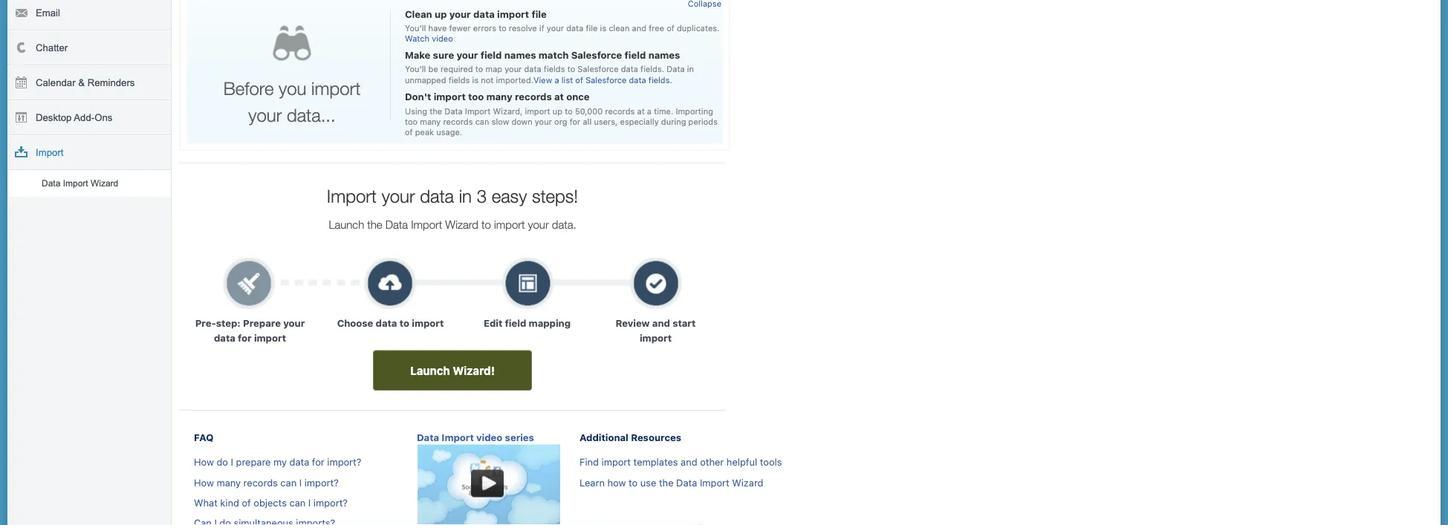 Task type: locate. For each thing, give the bounding box(es) containing it.
many up peak
[[420, 117, 441, 126]]

import inside review and start import
[[640, 332, 672, 343]]

1 vertical spatial fields
[[449, 75, 470, 85]]

data inside don't import too many records at once using the data import wizard, import up to 50,000 records at a time. importing too many records can slow down your org for all users, especially during periods of peak usage.
[[445, 106, 463, 116]]

records up users,
[[605, 106, 635, 116]]

in left 3
[[459, 185, 472, 206]]

for
[[570, 117, 581, 126], [238, 332, 252, 343], [312, 457, 325, 468]]

and left other
[[681, 457, 698, 468]]

resolve
[[509, 23, 537, 33]]

too down the 'not'
[[468, 91, 484, 102]]

you'll
[[405, 23, 426, 33], [405, 64, 426, 74]]

for right the my
[[312, 457, 325, 468]]

0 horizontal spatial up
[[435, 8, 447, 19]]

names
[[504, 49, 536, 61], [648, 49, 680, 61]]

import up data...
[[311, 78, 361, 99]]

records down view
[[515, 91, 552, 102]]

0 vertical spatial import?
[[327, 457, 361, 468]]

2 vertical spatial for
[[312, 457, 325, 468]]

usage.
[[436, 127, 462, 137]]

2 horizontal spatial the
[[659, 477, 674, 488]]

the inside don't import too many records at once using the data import wizard, import up to 50,000 records at a time. importing too many records can slow down your org for all users, especially during periods of peak usage.
[[430, 106, 442, 116]]

find
[[580, 457, 599, 468]]

0 vertical spatial in
[[687, 64, 694, 74]]

video inside clean up your data import file you'll have fewer errors to resolve if your data file is clean and free of duplicates. watch video
[[432, 34, 453, 44]]

of left peak
[[405, 127, 413, 137]]

a
[[555, 76, 559, 85], [647, 106, 652, 116]]

import
[[497, 8, 529, 19], [311, 78, 361, 99], [434, 91, 466, 102], [525, 106, 550, 116], [494, 218, 525, 231], [412, 318, 444, 329], [254, 332, 286, 343], [640, 332, 672, 343], [602, 457, 631, 468]]

and inside review and start import
[[652, 318, 670, 329]]

import? right the my
[[327, 457, 361, 468]]

data up view
[[524, 64, 541, 74]]

learn how to use the data import wizard
[[580, 477, 764, 488]]

using
[[405, 106, 427, 116]]

data
[[473, 8, 495, 19], [566, 23, 584, 33], [524, 64, 541, 74], [621, 64, 638, 74], [629, 76, 646, 85], [420, 185, 454, 206], [376, 318, 397, 329], [214, 332, 235, 343], [290, 457, 309, 468]]

for inside pre-step: prepare your data for import
[[238, 332, 252, 343]]

at
[[554, 91, 564, 102], [637, 106, 645, 116]]

how many records can i import?
[[194, 477, 339, 488]]

fields down required
[[449, 75, 470, 85]]

0 horizontal spatial wizard
[[91, 178, 118, 188]]

launch for launch wizard!
[[410, 364, 450, 377]]

0 vertical spatial file
[[532, 8, 547, 19]]

and left start
[[652, 318, 670, 329]]

0 horizontal spatial in
[[459, 185, 472, 206]]

1 vertical spatial import?
[[304, 477, 339, 488]]

your left the org on the top
[[535, 117, 552, 126]]

make sure your field names match salesforce field names you'll be required to map your data fields to salesforce data fields. data in unmapped fields is not imported.
[[405, 49, 694, 85]]

my
[[273, 457, 287, 468]]

make
[[405, 49, 431, 61]]

names down the free
[[648, 49, 680, 61]]

field down clean at the left of page
[[625, 49, 646, 61]]

1 horizontal spatial video
[[476, 432, 503, 443]]

1 horizontal spatial too
[[468, 91, 484, 102]]

how left 'do' on the bottom left
[[194, 457, 214, 468]]

a left time.
[[647, 106, 652, 116]]

what kind of objects can i import?
[[194, 498, 348, 509]]

2 vertical spatial the
[[659, 477, 674, 488]]

can right the objects
[[289, 498, 306, 509]]

easy
[[492, 185, 527, 206]]

1 vertical spatial i
[[299, 477, 302, 488]]

0 vertical spatial up
[[435, 8, 447, 19]]

2 how from the top
[[194, 477, 214, 488]]

data up view a list of salesforce data fields.
[[621, 64, 638, 74]]

importing
[[676, 106, 713, 116]]

1 vertical spatial wizard
[[445, 218, 478, 231]]

0 vertical spatial can
[[475, 117, 489, 126]]

desktop add-ons
[[36, 112, 112, 123]]

0 vertical spatial video
[[432, 34, 453, 44]]

fields. down the free
[[641, 64, 664, 74]]

view a list of salesforce data fields. link
[[534, 76, 672, 85]]

to inside don't import too many records at once using the data import wizard, import up to 50,000 records at a time. importing too many records can slow down your org for all users, especially during periods of peak usage.
[[565, 106, 573, 116]]

field right edit
[[505, 318, 526, 329]]

0 vertical spatial and
[[632, 23, 646, 33]]

1 vertical spatial how
[[194, 477, 214, 488]]

0 horizontal spatial video
[[432, 34, 453, 44]]

0 horizontal spatial a
[[555, 76, 559, 85]]

i right 'do' on the bottom left
[[231, 457, 233, 468]]

0 vertical spatial is
[[600, 23, 607, 33]]

fields. inside make sure your field names match salesforce field names you'll be required to map your data fields to salesforce data fields. data in unmapped fields is not imported.
[[641, 64, 664, 74]]

data down step:
[[214, 332, 235, 343]]

i
[[231, 457, 233, 468], [299, 477, 302, 488], [308, 498, 311, 509]]

edit field mapping
[[484, 318, 571, 329]]

1 horizontal spatial in
[[687, 64, 694, 74]]

other
[[700, 457, 724, 468]]

kind
[[220, 498, 239, 509]]

your down before
[[248, 104, 282, 125]]

wizard down import your data in 3 easy steps! at top left
[[445, 218, 478, 231]]

0 horizontal spatial too
[[405, 117, 418, 126]]

0 vertical spatial a
[[555, 76, 559, 85]]

names up imported.
[[504, 49, 536, 61]]

your up required
[[457, 49, 478, 61]]

1 vertical spatial is
[[472, 75, 479, 85]]

file left clean at the left of page
[[586, 23, 598, 33]]

email
[[36, 7, 60, 19]]

launch
[[329, 218, 364, 231], [410, 364, 450, 377]]

sure
[[433, 49, 454, 61]]

i down how do i prepare my data for import? link
[[299, 477, 302, 488]]

too down using
[[405, 117, 418, 126]]

1 vertical spatial launch
[[410, 364, 450, 377]]

2 vertical spatial i
[[308, 498, 311, 509]]

import inside pre-step: prepare your data for import
[[254, 332, 286, 343]]

templates
[[634, 457, 678, 468]]

too
[[468, 91, 484, 102], [405, 117, 418, 126]]

pre-step: prepare your data for import
[[195, 318, 305, 343]]

periods
[[689, 117, 718, 126]]

0 horizontal spatial many
[[217, 477, 241, 488]]

at down list
[[554, 91, 564, 102]]

a left list
[[555, 76, 559, 85]]

how
[[608, 477, 626, 488]]

import down prepare
[[254, 332, 286, 343]]

how up the what
[[194, 477, 214, 488]]

your right prepare
[[283, 318, 305, 329]]

is left the 'not'
[[472, 75, 479, 85]]

fields.
[[641, 64, 664, 74], [649, 76, 672, 85]]

1 how from the top
[[194, 457, 214, 468]]

and left the free
[[632, 23, 646, 33]]

imported.
[[496, 75, 534, 85]]

of inside don't import too many records at once using the data import wizard, import up to 50,000 records at a time. importing too many records can slow down your org for all users, especially during periods of peak usage.
[[405, 127, 413, 137]]

0 vertical spatial i
[[231, 457, 233, 468]]

2 horizontal spatial many
[[486, 91, 513, 102]]

1 horizontal spatial launch
[[410, 364, 450, 377]]

1 horizontal spatial is
[[600, 23, 607, 33]]

2 horizontal spatial field
[[625, 49, 646, 61]]

clean up your data import file you'll have fewer errors to resolve if your data file is clean and free of duplicates. watch video
[[405, 8, 720, 44]]

to up the org on the top
[[565, 106, 573, 116]]

wizard down import link
[[91, 178, 118, 188]]

1 vertical spatial and
[[652, 318, 670, 329]]

50,000
[[575, 106, 603, 116]]

not
[[481, 75, 494, 85]]

data up usage.
[[445, 106, 463, 116]]

import up 'resolve' at left top
[[497, 8, 529, 19]]

field
[[481, 49, 502, 61], [625, 49, 646, 61], [505, 318, 526, 329]]

launch wizard! link
[[373, 351, 532, 391]]

data down 'find import templates and other helpful tools' at the bottom of page
[[676, 477, 697, 488]]

fields
[[544, 64, 565, 74], [449, 75, 470, 85]]

0 vertical spatial fields.
[[641, 64, 664, 74]]

1 horizontal spatial up
[[553, 106, 563, 116]]

is left clean at the left of page
[[600, 23, 607, 33]]

i right the objects
[[308, 498, 311, 509]]

2 vertical spatial many
[[217, 477, 241, 488]]

how for how many records can i import?
[[194, 477, 214, 488]]

field up map
[[481, 49, 502, 61]]

helpful
[[727, 457, 757, 468]]

2 horizontal spatial wizard
[[732, 477, 764, 488]]

up
[[435, 8, 447, 19], [553, 106, 563, 116]]

data down launch wizard!
[[417, 432, 439, 443]]

2 vertical spatial wizard
[[732, 477, 764, 488]]

your up imported.
[[505, 64, 522, 74]]

1 names from the left
[[504, 49, 536, 61]]

chatter link
[[7, 30, 171, 65]]

1 vertical spatial the
[[367, 218, 382, 231]]

prepare
[[243, 318, 281, 329]]

0 horizontal spatial file
[[532, 8, 547, 19]]

1 horizontal spatial and
[[652, 318, 670, 329]]

2 horizontal spatial and
[[681, 457, 698, 468]]

1 vertical spatial in
[[459, 185, 472, 206]]

video left the 'series'
[[476, 432, 503, 443]]

be
[[428, 64, 438, 74]]

do
[[217, 457, 228, 468]]

file up if
[[532, 8, 547, 19]]

0 horizontal spatial names
[[504, 49, 536, 61]]

data import video series link
[[417, 432, 534, 443]]

before
[[223, 78, 274, 99]]

1 horizontal spatial a
[[647, 106, 652, 116]]

many up wizard,
[[486, 91, 513, 102]]

0 vertical spatial launch
[[329, 218, 364, 231]]

2 horizontal spatial for
[[570, 117, 581, 126]]

0 horizontal spatial field
[[481, 49, 502, 61]]

to right errors
[[499, 23, 507, 33]]

import? down how do i prepare my data for import? link
[[304, 477, 339, 488]]

0 horizontal spatial launch
[[329, 218, 364, 231]]

1 horizontal spatial file
[[586, 23, 598, 33]]

1 horizontal spatial fields
[[544, 64, 565, 74]]

for down step:
[[238, 332, 252, 343]]

0 horizontal spatial for
[[238, 332, 252, 343]]

errors
[[473, 23, 496, 33]]

many up kind at the bottom left
[[217, 477, 241, 488]]

1 horizontal spatial at
[[637, 106, 645, 116]]

fields. up time.
[[649, 76, 672, 85]]

for left "all"
[[570, 117, 581, 126]]

of right the free
[[667, 23, 675, 33]]

up up the org on the top
[[553, 106, 563, 116]]

at up especially
[[637, 106, 645, 116]]

you'll down the make
[[405, 64, 426, 74]]

calendar
[[36, 77, 75, 88]]

required
[[441, 64, 473, 74]]

view a list of salesforce data fields.
[[534, 76, 672, 85]]

many
[[486, 91, 513, 102], [420, 117, 441, 126], [217, 477, 241, 488]]

tools
[[760, 457, 782, 468]]

the
[[430, 106, 442, 116], [367, 218, 382, 231], [659, 477, 674, 488]]

mapping
[[529, 318, 571, 329]]

view
[[534, 76, 552, 85]]

1 horizontal spatial field
[[505, 318, 526, 329]]

video down have
[[432, 34, 453, 44]]

and inside clean up your data import file you'll have fewer errors to resolve if your data file is clean and free of duplicates. watch video
[[632, 23, 646, 33]]

you'll inside make sure your field names match salesforce field names you'll be required to map your data fields to salesforce data fields. data in unmapped fields is not imported.
[[405, 64, 426, 74]]

you'll up watch
[[405, 23, 426, 33]]

map
[[486, 64, 502, 74]]

1 vertical spatial too
[[405, 117, 418, 126]]

data inside make sure your field names match salesforce field names you'll be required to map your data fields to salesforce data fields. data in unmapped fields is not imported.
[[667, 64, 685, 74]]

wizard down helpful at the right
[[732, 477, 764, 488]]

1 horizontal spatial names
[[648, 49, 680, 61]]

1 horizontal spatial many
[[420, 117, 441, 126]]

fields down the match
[[544, 64, 565, 74]]

0 vertical spatial at
[[554, 91, 564, 102]]

file
[[532, 8, 547, 19], [586, 23, 598, 33]]

0 vertical spatial for
[[570, 117, 581, 126]]

data import wizard link
[[7, 170, 171, 196]]

data up time.
[[667, 64, 685, 74]]

import down the 'review'
[[640, 332, 672, 343]]

0 horizontal spatial and
[[632, 23, 646, 33]]

1 you'll from the top
[[405, 23, 426, 33]]

0 horizontal spatial the
[[367, 218, 382, 231]]

1 vertical spatial up
[[553, 106, 563, 116]]

1 horizontal spatial for
[[312, 457, 325, 468]]

your up launch the data import wizard to import your data.
[[382, 185, 415, 206]]

import? right the objects
[[313, 498, 348, 509]]

once
[[566, 91, 590, 102]]

0 vertical spatial how
[[194, 457, 214, 468]]

0 vertical spatial wizard
[[91, 178, 118, 188]]

1 vertical spatial you'll
[[405, 64, 426, 74]]

1 horizontal spatial the
[[430, 106, 442, 116]]

data inside pre-step: prepare your data for import
[[214, 332, 235, 343]]

watch
[[405, 34, 430, 44]]

how do i prepare my data for import?
[[194, 457, 361, 468]]

can left slow
[[475, 117, 489, 126]]

0 vertical spatial the
[[430, 106, 442, 116]]

1 vertical spatial for
[[238, 332, 252, 343]]

wizard
[[91, 178, 118, 188], [445, 218, 478, 231], [732, 477, 764, 488]]

0 vertical spatial you'll
[[405, 23, 426, 33]]

0 horizontal spatial is
[[472, 75, 479, 85]]

records
[[515, 91, 552, 102], [605, 106, 635, 116], [443, 117, 473, 126], [243, 477, 278, 488]]

data up launch the data import wizard to import your data.
[[420, 185, 454, 206]]

in down duplicates.
[[687, 64, 694, 74]]

1 vertical spatial a
[[647, 106, 652, 116]]

can down the my
[[280, 477, 297, 488]]

2 you'll from the top
[[405, 64, 426, 74]]

up up have
[[435, 8, 447, 19]]



Task type: vqa. For each thing, say whether or not it's contained in the screenshot.
the top Import?
yes



Task type: describe. For each thing, give the bounding box(es) containing it.
import up how
[[602, 457, 631, 468]]

match
[[539, 49, 569, 61]]

to inside clean up your data import file you'll have fewer errors to resolve if your data file is clean and free of duplicates. watch video
[[499, 23, 507, 33]]

before you import your data...
[[223, 78, 361, 125]]

0 horizontal spatial at
[[554, 91, 564, 102]]

have
[[428, 23, 447, 33]]

in inside make sure your field names match salesforce field names you'll be required to map your data fields to salesforce data fields. data in unmapped fields is not imported.
[[687, 64, 694, 74]]

data right choose
[[376, 318, 397, 329]]

3
[[477, 185, 487, 206]]

find import templates and other helpful tools
[[580, 457, 782, 468]]

how for how do i prepare my data for import?
[[194, 457, 214, 468]]

data down import your data in 3 easy steps! at top left
[[386, 218, 408, 231]]

edit
[[484, 318, 503, 329]]

2 vertical spatial and
[[681, 457, 698, 468]]

down
[[512, 117, 533, 126]]

1 vertical spatial fields.
[[649, 76, 672, 85]]

data up especially
[[629, 76, 646, 85]]

import link
[[7, 135, 171, 170]]

learn
[[580, 477, 605, 488]]

use
[[640, 477, 656, 488]]

to right choose
[[400, 318, 409, 329]]

objects
[[254, 498, 287, 509]]

of inside clean up your data import file you'll have fewer errors to resolve if your data file is clean and free of duplicates. watch video
[[667, 23, 675, 33]]

records down prepare
[[243, 477, 278, 488]]

2 names from the left
[[648, 49, 680, 61]]

free
[[649, 23, 664, 33]]

pre-
[[195, 318, 216, 329]]

data.
[[552, 218, 576, 231]]

how many records can i import? link
[[194, 477, 339, 488]]

steps!
[[532, 185, 578, 206]]

chatter
[[36, 42, 68, 54]]

additional resources
[[580, 432, 681, 443]]

reminders
[[87, 77, 135, 88]]

import down easy
[[494, 218, 525, 231]]

of right kind at the bottom left
[[242, 498, 251, 509]]

2 horizontal spatial i
[[308, 498, 311, 509]]

data right if
[[566, 23, 584, 33]]

your inside pre-step: prepare your data for import
[[283, 318, 305, 329]]

email link
[[7, 0, 171, 30]]

list
[[562, 76, 573, 85]]

1 horizontal spatial wizard
[[445, 218, 478, 231]]

your right if
[[547, 23, 564, 33]]

to up the 'not'
[[475, 64, 483, 74]]

prepare
[[236, 457, 271, 468]]

don't import too many records at once using the data import wizard, import up to 50,000 records at a time. importing too many records can slow down your org for all users, especially during periods of peak usage.
[[405, 91, 718, 137]]

records up usage.
[[443, 117, 473, 126]]

to up list
[[567, 64, 575, 74]]

0 vertical spatial fields
[[544, 64, 565, 74]]

2 vertical spatial salesforce
[[586, 76, 627, 85]]

your up fewer
[[449, 8, 471, 19]]

what kind of objects can i import? link
[[194, 498, 348, 509]]

fewer
[[449, 23, 471, 33]]

time.
[[654, 106, 673, 116]]

up inside clean up your data import file you'll have fewer errors to resolve if your data file is clean and free of duplicates. watch video
[[435, 8, 447, 19]]

how do i prepare my data for import? link
[[194, 457, 361, 468]]

1 vertical spatial many
[[420, 117, 441, 126]]

series
[[505, 432, 534, 443]]

org
[[554, 117, 567, 126]]

for inside don't import too many records at once using the data import wizard, import up to 50,000 records at a time. importing too many records can slow down your org for all users, especially during periods of peak usage.
[[570, 117, 581, 126]]

you
[[279, 78, 306, 99]]

learn how to use the data import wizard link
[[580, 477, 764, 488]]

0 vertical spatial salesforce
[[571, 49, 622, 61]]

watch video link
[[405, 34, 453, 44]]

can inside don't import too many records at once using the data import wizard, import up to 50,000 records at a time. importing too many records can slow down your org for all users, especially during periods of peak usage.
[[475, 117, 489, 126]]

&
[[78, 77, 85, 88]]

0 vertical spatial many
[[486, 91, 513, 102]]

resources
[[631, 432, 681, 443]]

data import video series
[[417, 432, 534, 443]]

clean
[[405, 8, 432, 19]]

1 vertical spatial file
[[586, 23, 598, 33]]

up inside don't import too many records at once using the data import wizard, import up to 50,000 records at a time. importing too many records can slow down your org for all users, especially during periods of peak usage.
[[553, 106, 563, 116]]

what
[[194, 498, 218, 509]]

1 horizontal spatial i
[[299, 477, 302, 488]]

1 vertical spatial salesforce
[[578, 64, 619, 74]]

users,
[[594, 117, 618, 126]]

a inside don't import too many records at once using the data import wizard, import up to 50,000 records at a time. importing too many records can slow down your org for all users, especially during periods of peak usage.
[[647, 106, 652, 116]]

data up errors
[[473, 8, 495, 19]]

0 vertical spatial too
[[468, 91, 484, 102]]

clean
[[609, 23, 630, 33]]

peak
[[415, 127, 434, 137]]

0 horizontal spatial fields
[[449, 75, 470, 85]]

import inside before you import your data...
[[311, 78, 361, 99]]

import down required
[[434, 91, 466, 102]]

slow
[[492, 117, 509, 126]]

0 horizontal spatial i
[[231, 457, 233, 468]]

import up launch wizard!
[[412, 318, 444, 329]]

your inside don't import too many records at once using the data import wizard, import up to 50,000 records at a time. importing too many records can slow down your org for all users, especially during periods of peak usage.
[[535, 117, 552, 126]]

desktop add-ons link
[[7, 100, 171, 135]]

ons
[[95, 112, 112, 123]]

import inside clean up your data import file you'll have fewer errors to resolve if your data file is clean and free of duplicates. watch video
[[497, 8, 529, 19]]

2 vertical spatial import?
[[313, 498, 348, 509]]

is inside make sure your field names match salesforce field names you'll be required to map your data fields to salesforce data fields. data in unmapped fields is not imported.
[[472, 75, 479, 85]]

all
[[583, 117, 592, 126]]

import up down
[[525, 106, 550, 116]]

especially
[[620, 117, 659, 126]]

data right the my
[[290, 457, 309, 468]]

to left use
[[629, 477, 638, 488]]

launch the data import wizard to import your data.
[[329, 218, 576, 231]]

add-
[[74, 112, 95, 123]]

2 vertical spatial can
[[289, 498, 306, 509]]

step:
[[216, 318, 241, 329]]

review
[[616, 318, 650, 329]]

to down 3
[[482, 218, 491, 231]]

duplicates.
[[677, 23, 720, 33]]

of right list
[[575, 76, 583, 85]]

1 vertical spatial video
[[476, 432, 503, 443]]

data...
[[287, 104, 336, 125]]

choose data to import
[[337, 318, 444, 329]]

wizard,
[[493, 106, 523, 116]]

calendar & reminders
[[36, 77, 135, 88]]

additional
[[580, 432, 629, 443]]

data down import link
[[42, 178, 60, 188]]

import your data in 3 easy steps!
[[327, 185, 578, 206]]

unmapped
[[405, 75, 446, 85]]

1 vertical spatial at
[[637, 106, 645, 116]]

launch for launch the data import wizard to import your data.
[[329, 218, 364, 231]]

start
[[673, 318, 696, 329]]

you'll inside clean up your data import file you'll have fewer errors to resolve if your data file is clean and free of duplicates. watch video
[[405, 23, 426, 33]]

launch wizard!
[[410, 364, 495, 377]]

your left data.
[[528, 218, 549, 231]]

import inside don't import too many records at once using the data import wizard, import up to 50,000 records at a time. importing too many records can slow down your org for all users, especially during periods of peak usage.
[[465, 106, 491, 116]]

if
[[539, 23, 544, 33]]

find import templates and other helpful tools link
[[580, 457, 782, 468]]

data import video series image
[[417, 445, 560, 525]]

choose
[[337, 318, 373, 329]]

calendar & reminders link
[[7, 65, 171, 100]]

your inside before you import your data...
[[248, 104, 282, 125]]

data import wizard
[[42, 178, 118, 188]]

during
[[661, 117, 686, 126]]

1 vertical spatial can
[[280, 477, 297, 488]]

is inside clean up your data import file you'll have fewer errors to resolve if your data file is clean and free of duplicates. watch video
[[600, 23, 607, 33]]



